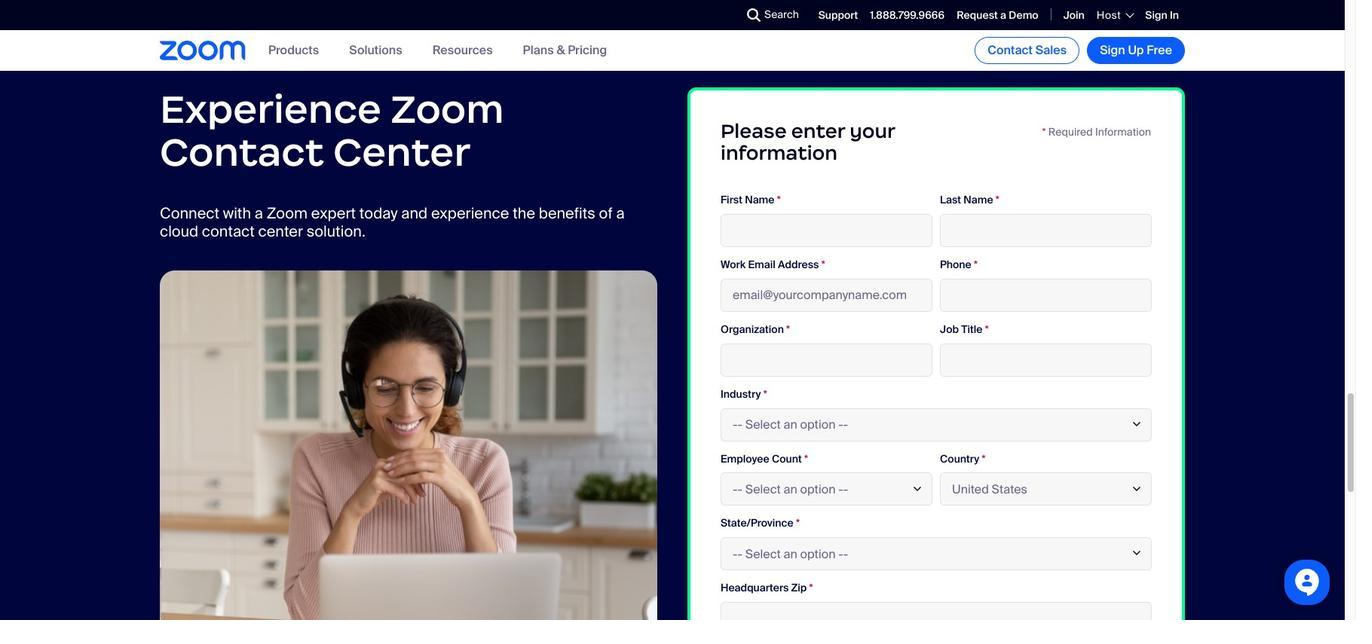 Task type: vqa. For each thing, say whether or not it's contained in the screenshot.
voicemails,
no



Task type: describe. For each thing, give the bounding box(es) containing it.
enter
[[792, 119, 846, 143]]

job title *
[[941, 323, 989, 336]]

zip
[[792, 582, 807, 595]]

name for first
[[745, 193, 775, 207]]

information
[[1096, 125, 1152, 139]]

organization
[[721, 323, 784, 336]]

sign for sign in
[[1146, 8, 1168, 22]]

zoom logo image
[[160, 41, 246, 60]]

1 horizontal spatial contact
[[988, 42, 1033, 58]]

* right title
[[986, 323, 989, 336]]

zoom inside connect with a zoom expert today and experience the benefits of a cloud contact center solution.
[[267, 204, 308, 223]]

* right state/province
[[796, 517, 800, 530]]

contact inside experience zoom contact center
[[160, 128, 324, 177]]

headquarters
[[721, 582, 789, 595]]

connect with a zoom expert today and experience the benefits of a cloud contact center solution.
[[160, 204, 625, 241]]

sign up free link
[[1088, 37, 1186, 64]]

state/province
[[721, 517, 794, 530]]

free
[[1147, 42, 1173, 58]]

industry *
[[721, 387, 768, 401]]

request a demo
[[957, 8, 1039, 22]]

* right zip
[[810, 582, 814, 595]]

products
[[269, 43, 319, 58]]

country
[[941, 452, 980, 466]]

in
[[1170, 8, 1180, 22]]

email
[[749, 258, 776, 272]]

last
[[941, 193, 962, 207]]

plans & pricing link
[[523, 43, 607, 58]]

address
[[778, 258, 819, 272]]

* right phone
[[974, 258, 978, 272]]

please
[[721, 119, 787, 143]]

your
[[850, 119, 895, 143]]

host button
[[1097, 8, 1134, 22]]

support
[[819, 8, 859, 22]]

* right country
[[982, 452, 986, 466]]

request a demo link
[[957, 8, 1039, 22]]

phone
[[941, 258, 972, 272]]

1 horizontal spatial a
[[617, 204, 625, 223]]

sign up free
[[1101, 42, 1173, 58]]

work email address *
[[721, 258, 826, 272]]

plans
[[523, 43, 554, 58]]

contact
[[202, 222, 255, 241]]

demo
[[1009, 8, 1039, 22]]

* right industry
[[764, 387, 768, 401]]

country *
[[941, 452, 986, 466]]

and
[[402, 204, 428, 223]]

sign in link
[[1146, 8, 1180, 22]]

job
[[941, 323, 959, 336]]

sign in
[[1146, 8, 1180, 22]]

required
[[1049, 125, 1093, 139]]

industry
[[721, 387, 761, 401]]

with
[[223, 204, 251, 223]]

sign for sign up free
[[1101, 42, 1126, 58]]

resources button
[[433, 43, 493, 58]]



Task type: locate. For each thing, give the bounding box(es) containing it.
up
[[1129, 42, 1145, 58]]

1 horizontal spatial zoom
[[391, 84, 504, 133]]

0 horizontal spatial zoom
[[267, 204, 308, 223]]

support link
[[819, 8, 859, 22]]

zoom down resources
[[391, 84, 504, 133]]

* right count
[[805, 452, 809, 466]]

name
[[745, 193, 775, 207], [964, 193, 994, 207]]

None text field
[[941, 279, 1152, 312], [721, 344, 933, 377], [941, 344, 1152, 377], [721, 603, 1152, 621], [941, 279, 1152, 312], [721, 344, 933, 377], [941, 344, 1152, 377], [721, 603, 1152, 621]]

resources
[[433, 43, 493, 58]]

sales
[[1036, 42, 1067, 58]]

0 horizontal spatial sign
[[1101, 42, 1126, 58]]

experience zoom contact center
[[160, 84, 504, 177]]

title
[[962, 323, 983, 336]]

plans & pricing
[[523, 43, 607, 58]]

*
[[1043, 125, 1047, 139], [777, 193, 781, 207], [996, 193, 1000, 207], [822, 258, 826, 272], [974, 258, 978, 272], [787, 323, 791, 336], [986, 323, 989, 336], [764, 387, 768, 401], [805, 452, 809, 466], [982, 452, 986, 466], [796, 517, 800, 530], [810, 582, 814, 595]]

0 vertical spatial sign
[[1146, 8, 1168, 22]]

* right organization
[[787, 323, 791, 336]]

1 name from the left
[[745, 193, 775, 207]]

host
[[1097, 8, 1122, 22]]

email@yourcompanyname.com text field
[[721, 279, 933, 312]]

last name *
[[941, 193, 1000, 207]]

sign inside sign up free link
[[1101, 42, 1126, 58]]

a
[[1001, 8, 1007, 22], [255, 204, 263, 223], [617, 204, 625, 223]]

a right with
[[255, 204, 263, 223]]

today
[[360, 204, 398, 223]]

phone *
[[941, 258, 978, 272]]

first
[[721, 193, 743, 207]]

&
[[557, 43, 565, 58]]

name for last
[[964, 193, 994, 207]]

contact
[[988, 42, 1033, 58], [160, 128, 324, 177]]

please enter your information
[[721, 119, 895, 165]]

1.888.799.9666
[[871, 8, 945, 22]]

experience
[[160, 84, 382, 133]]

1 horizontal spatial sign
[[1146, 8, 1168, 22]]

0 horizontal spatial a
[[255, 204, 263, 223]]

zoom
[[391, 84, 504, 133], [267, 204, 308, 223]]

* right last
[[996, 193, 1000, 207]]

contact sales
[[988, 42, 1067, 58]]

contact down request a demo link
[[988, 42, 1033, 58]]

information
[[721, 141, 838, 165]]

count
[[772, 452, 802, 466]]

2 horizontal spatial a
[[1001, 8, 1007, 22]]

products button
[[269, 43, 319, 58]]

join link
[[1064, 8, 1085, 22]]

center
[[333, 128, 471, 177]]

the
[[513, 204, 536, 223]]

solutions
[[349, 43, 402, 58]]

center
[[258, 222, 303, 241]]

experience
[[431, 204, 509, 223]]

0 horizontal spatial contact
[[160, 128, 324, 177]]

request
[[957, 8, 999, 22]]

please enter your information element
[[688, 87, 1186, 621]]

cloud
[[160, 222, 198, 241]]

customer service agent image
[[160, 271, 658, 621]]

None search field
[[692, 3, 751, 27]]

sign left up
[[1101, 42, 1126, 58]]

* required information
[[1043, 125, 1152, 139]]

sign
[[1146, 8, 1168, 22], [1101, 42, 1126, 58]]

None text field
[[721, 214, 933, 247], [941, 214, 1152, 247], [721, 214, 933, 247], [941, 214, 1152, 247]]

zoom left expert
[[267, 204, 308, 223]]

zoom inside experience zoom contact center
[[391, 84, 504, 133]]

of
[[599, 204, 613, 223]]

* left required
[[1043, 125, 1047, 139]]

employee count *
[[721, 452, 809, 466]]

benefits
[[539, 204, 596, 223]]

* right the first at the right of page
[[777, 193, 781, 207]]

state/province *
[[721, 517, 800, 530]]

solutions button
[[349, 43, 402, 58]]

first name *
[[721, 193, 781, 207]]

2 name from the left
[[964, 193, 994, 207]]

pricing
[[568, 43, 607, 58]]

search
[[765, 8, 799, 21]]

name right last
[[964, 193, 994, 207]]

0 vertical spatial zoom
[[391, 84, 504, 133]]

employee
[[721, 452, 770, 466]]

0 vertical spatial contact
[[988, 42, 1033, 58]]

join
[[1064, 8, 1085, 22]]

1.888.799.9666 link
[[871, 8, 945, 22]]

a left demo
[[1001, 8, 1007, 22]]

connect
[[160, 204, 219, 223]]

1 vertical spatial sign
[[1101, 42, 1126, 58]]

expert
[[311, 204, 356, 223]]

1 vertical spatial contact
[[160, 128, 324, 177]]

contact up with
[[160, 128, 324, 177]]

1 vertical spatial zoom
[[267, 204, 308, 223]]

name right the first at the right of page
[[745, 193, 775, 207]]

sign left in
[[1146, 8, 1168, 22]]

0 horizontal spatial name
[[745, 193, 775, 207]]

* right address
[[822, 258, 826, 272]]

organization *
[[721, 323, 791, 336]]

a right of
[[617, 204, 625, 223]]

contact sales link
[[975, 37, 1080, 64]]

solution.
[[307, 222, 366, 241]]

headquarters zip *
[[721, 582, 814, 595]]

search image
[[747, 8, 761, 22], [747, 8, 761, 22]]

1 horizontal spatial name
[[964, 193, 994, 207]]

work
[[721, 258, 746, 272]]



